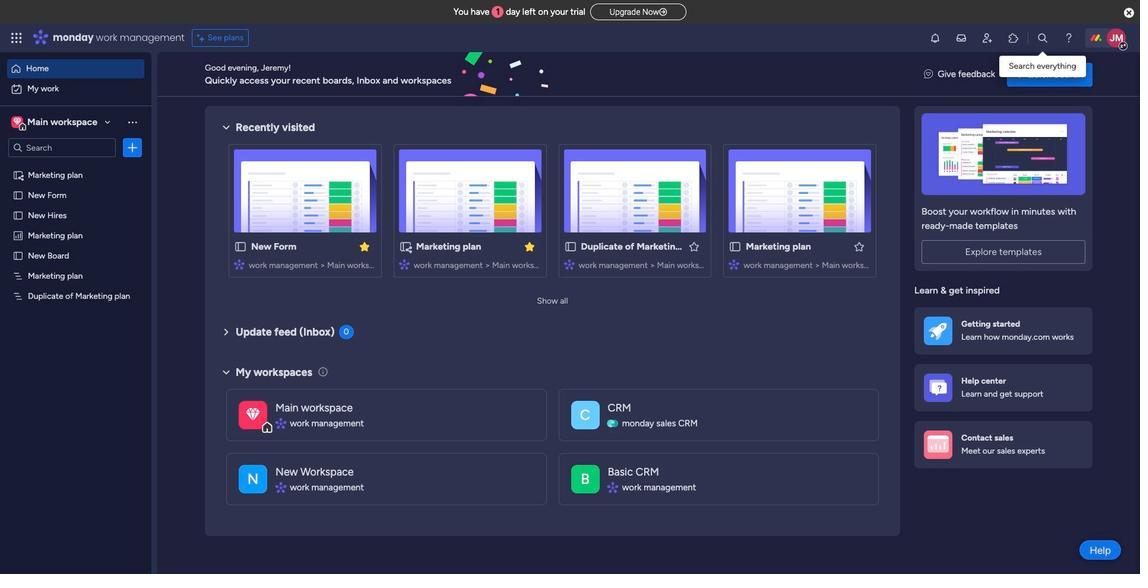 Task type: describe. For each thing, give the bounding box(es) containing it.
1 vertical spatial option
[[7, 80, 144, 99]]

close my workspaces image
[[219, 366, 233, 380]]

select product image
[[11, 32, 23, 44]]

search everything image
[[1037, 32, 1049, 44]]

Search in workspace field
[[25, 141, 99, 155]]

templates image image
[[925, 113, 1082, 195]]

add to favorites image
[[853, 241, 865, 253]]

close recently visited image
[[219, 121, 233, 135]]

public board image for add to favorites icon
[[729, 240, 742, 254]]

v2 user feedback image
[[924, 68, 933, 81]]

notifications image
[[929, 32, 941, 44]]

0 horizontal spatial public board image
[[12, 210, 24, 221]]

open update feed (inbox) image
[[219, 325, 233, 340]]

1 horizontal spatial shareable board image
[[399, 240, 412, 254]]

invite members image
[[982, 32, 993, 44]]

help center element
[[914, 364, 1093, 412]]

see plans image
[[197, 31, 208, 45]]

remove from favorites image
[[523, 241, 535, 253]]

0 element
[[339, 325, 354, 340]]

contact sales element
[[914, 421, 1093, 469]]

2 vertical spatial option
[[0, 164, 151, 167]]



Task type: vqa. For each thing, say whether or not it's contained in the screenshot.
'+ Add task' text box
no



Task type: locate. For each thing, give the bounding box(es) containing it.
getting started element
[[914, 307, 1093, 355]]

public board image right remove from favorites image
[[564, 240, 577, 254]]

option
[[7, 59, 144, 78], [7, 80, 144, 99], [0, 164, 151, 167]]

2 horizontal spatial public board image
[[729, 240, 742, 254]]

workspace options image
[[126, 116, 138, 128]]

workspace selection element
[[11, 115, 99, 131]]

public board image for add to favorites image
[[564, 240, 577, 254]]

1 vertical spatial shareable board image
[[399, 240, 412, 254]]

dapulse rightstroke image
[[659, 8, 667, 17]]

list box
[[0, 162, 151, 466]]

options image
[[126, 142, 138, 154]]

0 horizontal spatial shareable board image
[[12, 169, 24, 181]]

monday marketplace image
[[1008, 32, 1020, 44]]

shareable board image
[[12, 169, 24, 181], [399, 240, 412, 254]]

public board image
[[12, 210, 24, 221], [564, 240, 577, 254], [729, 240, 742, 254]]

0 vertical spatial shareable board image
[[12, 169, 24, 181]]

quick search results list box
[[219, 135, 886, 292]]

public board image up public dashboard icon
[[12, 210, 24, 221]]

add to favorites image
[[688, 241, 700, 253]]

public dashboard image
[[12, 230, 24, 241]]

1 horizontal spatial public board image
[[564, 240, 577, 254]]

public board image
[[12, 189, 24, 201], [234, 240, 247, 254], [12, 250, 24, 261]]

component image
[[729, 259, 739, 270]]

update feed image
[[955, 32, 967, 44]]

dapulse close image
[[1124, 7, 1134, 19]]

workspace image
[[11, 116, 23, 129], [13, 116, 21, 129], [239, 401, 267, 430], [571, 401, 599, 430], [246, 405, 260, 426], [239, 465, 267, 494], [571, 465, 599, 494]]

help image
[[1063, 32, 1075, 44]]

0 vertical spatial option
[[7, 59, 144, 78]]

v2 bolt switch image
[[1017, 68, 1024, 81]]

remove from favorites image
[[358, 241, 370, 253]]

public board image up component icon
[[729, 240, 742, 254]]

jeremy miller image
[[1107, 29, 1126, 48]]



